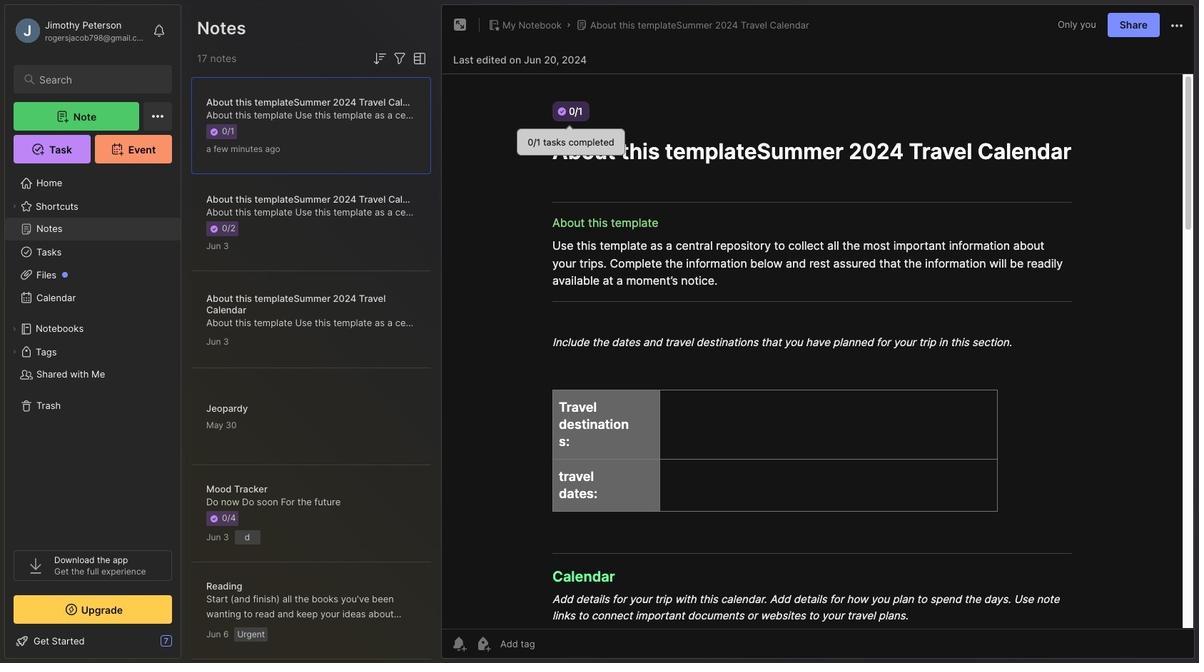Task type: vqa. For each thing, say whether or not it's contained in the screenshot.
Search text box
yes



Task type: locate. For each thing, give the bounding box(es) containing it.
Search text field
[[39, 73, 159, 86]]

main element
[[0, 0, 186, 663]]

Note Editor text field
[[442, 74, 1195, 629]]

expand note image
[[452, 16, 469, 34]]

add tag image
[[475, 636, 492, 653]]

add a reminder image
[[451, 636, 468, 653]]

Add tag field
[[499, 638, 607, 651]]

None search field
[[39, 71, 159, 88]]

Help and Learning task checklist field
[[5, 630, 181, 653]]

Add filters field
[[391, 50, 409, 67]]

none search field inside main element
[[39, 71, 159, 88]]

View options field
[[409, 50, 428, 67]]

note window element
[[441, 4, 1196, 663]]



Task type: describe. For each thing, give the bounding box(es) containing it.
Account field
[[14, 16, 146, 45]]

add filters image
[[391, 50, 409, 67]]

Sort options field
[[371, 50, 389, 67]]

more actions image
[[1169, 17, 1186, 34]]

expand notebooks image
[[10, 325, 19, 334]]

click to collapse image
[[180, 637, 191, 654]]

expand tags image
[[10, 348, 19, 356]]

More actions field
[[1169, 16, 1186, 34]]



